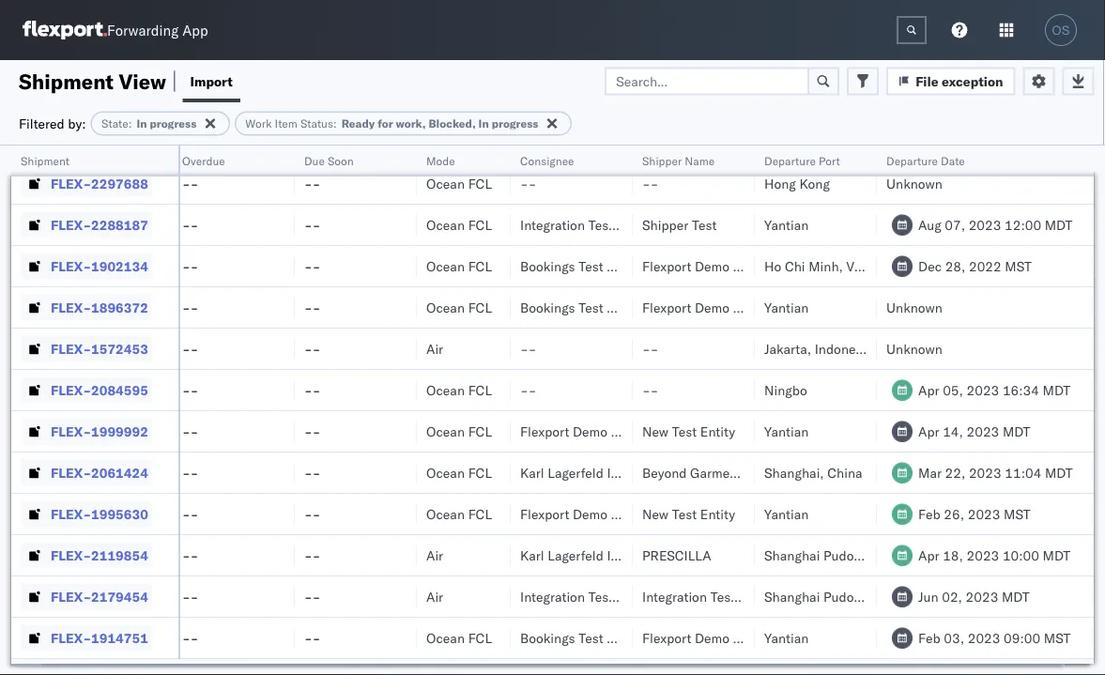 Task type: describe. For each thing, give the bounding box(es) containing it.
shipper name
[[642, 154, 715, 168]]

3 air from the top
[[426, 547, 443, 563]]

os button
[[1040, 8, 1083, 52]]

1 unknown from the top
[[887, 175, 943, 192]]

2 ocean from the top
[[426, 216, 465, 233]]

16:34
[[1003, 382, 1040, 398]]

9 no from the top
[[98, 464, 115, 481]]

apr 05, 2023 16:34 mdt
[[918, 382, 1071, 398]]

flex- for 1995630
[[51, 506, 91, 522]]

flex- for 2377544
[[51, 134, 91, 150]]

apple so storage (do not use)
[[520, 134, 723, 150]]

consignee button
[[511, 149, 614, 168]]

2023 for 02,
[[966, 588, 999, 605]]

6 ocean fcl from the top
[[426, 423, 492, 440]]

hong
[[764, 175, 796, 192]]

18,
[[943, 547, 963, 563]]

mode button
[[417, 149, 492, 168]]

2 vertical spatial mst
[[1044, 630, 1071, 646]]

7 ocean fcl from the top
[[426, 464, 492, 481]]

soon
[[328, 154, 354, 168]]

file exception
[[916, 73, 1003, 89]]

8 ocean from the top
[[426, 506, 465, 522]]

departure port
[[764, 154, 840, 168]]

9 fcl from the top
[[468, 630, 492, 646]]

mdt right 11:04 in the right bottom of the page
[[1045, 464, 1073, 481]]

dec
[[918, 258, 942, 274]]

flex-1999992 button
[[21, 418, 152, 445]]

1 fcl from the top
[[468, 175, 492, 192]]

8 fcl from the top
[[468, 506, 492, 522]]

by:
[[68, 115, 86, 131]]

3 resize handle column header from the left
[[272, 146, 295, 675]]

mdt down 16:34
[[1003, 423, 1031, 440]]

(vietnam)
[[783, 258, 848, 274]]

flex- for 1572453
[[51, 340, 91, 357]]

flex- for 1999992
[[51, 423, 91, 440]]

2 yantian from the top
[[764, 299, 809, 316]]

flex- for 2179454
[[51, 588, 91, 605]]

1902134
[[91, 258, 148, 274]]

1 new from the top
[[642, 423, 669, 440]]

mdt right 12:00
[[1045, 216, 1073, 233]]

vietnam
[[847, 258, 895, 274]]

shipment button
[[11, 149, 160, 168]]

2179454
[[91, 588, 148, 605]]

bai
[[788, 134, 808, 150]]

use)
[[689, 134, 723, 150]]

apple
[[520, 134, 555, 150]]

7 ocean from the top
[[426, 464, 465, 481]]

consignee inside button
[[520, 154, 574, 168]]

flex-2377544
[[51, 134, 148, 150]]

14,
[[943, 423, 963, 440]]

flexport. image
[[23, 21, 107, 39]]

2 progress from the left
[[492, 116, 539, 131]]

21,
[[945, 134, 965, 150]]

flex-2061424
[[51, 464, 148, 481]]

feb 26, 2023 mst
[[918, 506, 1031, 522]]

flex-1995630
[[51, 506, 148, 522]]

resize handle column header for shipment
[[156, 146, 178, 675]]

kong
[[800, 175, 830, 192]]

mar 22, 2023 11:04 mdt
[[918, 464, 1073, 481]]

flex-2288187 button
[[21, 212, 152, 238]]

4 resize handle column header from the left
[[394, 146, 417, 675]]

flex-2119854
[[51, 547, 148, 563]]

1 bookings test consignee from the top
[[520, 258, 670, 274]]

apr 14, 2023 mdt
[[918, 423, 1031, 440]]

5 yantian from the top
[[764, 630, 809, 646]]

flex-2119854 button
[[21, 542, 152, 569]]

beyond
[[642, 464, 687, 481]]

sep
[[918, 134, 941, 150]]

1896372
[[91, 299, 148, 316]]

4 ocean fcl from the top
[[426, 299, 492, 316]]

26,
[[944, 506, 965, 522]]

flex-1902134 button
[[21, 253, 152, 279]]

mdt right 21,
[[1004, 134, 1032, 150]]

shipper name button
[[633, 149, 736, 168]]

yes
[[98, 630, 118, 646]]

forwarding app link
[[23, 21, 208, 39]]

beyond garments co ltd
[[642, 464, 789, 481]]

shipper inside shipper name button
[[642, 154, 682, 168]]

ho
[[764, 258, 782, 274]]

jun
[[918, 588, 939, 605]]

1914751
[[91, 630, 148, 646]]

flex- for 2297688
[[51, 175, 91, 192]]

dangerous goods button
[[88, 142, 166, 176]]

5 no from the top
[[98, 299, 115, 316]]

02,
[[942, 588, 963, 605]]

1 new test entity from the top
[[642, 423, 735, 440]]

file
[[916, 73, 939, 89]]

flex- for 2119854
[[51, 547, 91, 563]]

1572453
[[91, 340, 148, 357]]

flex-2084595
[[51, 382, 148, 398]]

2 unknown from the top
[[887, 299, 943, 316]]

flex-1995630 button
[[21, 501, 152, 527]]

apr 18, 2023 10:00 mdt
[[918, 547, 1071, 563]]

2 no from the top
[[98, 175, 115, 192]]

5 ocean fcl from the top
[[426, 382, 492, 398]]

1 ocean from the top
[[426, 175, 465, 192]]

09:00
[[1004, 630, 1041, 646]]

Search... text field
[[605, 67, 810, 95]]

mdt right 10:00 on the bottom right
[[1043, 547, 1071, 563]]

mst for feb 26, 2023 mst
[[1004, 506, 1031, 522]]

7 no from the top
[[98, 382, 115, 398]]

overdue
[[182, 154, 225, 168]]

1 progress from the left
[[150, 116, 197, 131]]

2023 for 07,
[[969, 216, 1001, 233]]

3 yantian from the top
[[764, 423, 809, 440]]

goods
[[98, 161, 131, 175]]

2 ocean fcl from the top
[[426, 216, 492, 233]]

feb 03, 2023 09:00 mst
[[918, 630, 1071, 646]]

1 : from the left
[[128, 116, 132, 131]]

6 ocean from the top
[[426, 423, 465, 440]]

4 no from the top
[[98, 258, 115, 274]]

flex-2084595 button
[[21, 377, 152, 403]]

(do
[[628, 134, 656, 150]]

shanghai, china
[[764, 464, 863, 481]]

3 unknown from the top
[[887, 340, 943, 357]]

2288187
[[91, 216, 148, 233]]

view
[[119, 68, 166, 94]]

11 no from the top
[[98, 547, 115, 563]]

dangerous goods
[[98, 146, 153, 175]]

departure date button
[[877, 149, 1074, 168]]

departure date
[[887, 154, 965, 168]]

6 fcl from the top
[[468, 423, 492, 440]]

flex- for 1896372
[[51, 299, 91, 316]]

28,
[[945, 258, 966, 274]]

shipment for shipment
[[21, 154, 70, 168]]

5 fcl from the top
[[468, 382, 492, 398]]

4 ocean from the top
[[426, 299, 465, 316]]

1 in from the left
[[137, 116, 147, 131]]



Task type: vqa. For each thing, say whether or not it's contained in the screenshot.
Mar 22, 2023 11:04 MDT
yes



Task type: locate. For each thing, give the bounding box(es) containing it.
2023 for 22,
[[969, 464, 1002, 481]]

feb for feb 03, 2023 09:00 mst
[[918, 630, 941, 646]]

2 air from the top
[[426, 340, 443, 357]]

flex- for 1902134
[[51, 258, 91, 274]]

new test entity
[[642, 423, 735, 440], [642, 506, 735, 522]]

chi
[[785, 258, 805, 274]]

flex- for 2084595
[[51, 382, 91, 398]]

flex- down flex-1995630 button
[[51, 547, 91, 563]]

noi
[[764, 134, 785, 150]]

jakarta, indonesia
[[764, 340, 873, 357]]

filtered
[[19, 115, 64, 131]]

work item status : ready for work, blocked, in progress
[[245, 116, 539, 131]]

6 resize handle column header from the left
[[610, 146, 633, 675]]

1 vertical spatial mst
[[1004, 506, 1031, 522]]

12:00
[[1005, 216, 1042, 233]]

0 horizontal spatial progress
[[150, 116, 197, 131]]

apr left 18,
[[918, 547, 940, 563]]

2297688
[[91, 175, 148, 192]]

10 no from the top
[[98, 506, 115, 522]]

entity down garments
[[700, 506, 735, 522]]

progress up overdue
[[150, 116, 197, 131]]

1 vertical spatial shipment
[[21, 154, 70, 168]]

flex- for 1914751
[[51, 630, 91, 646]]

shipment inside "button"
[[21, 154, 70, 168]]

entity up garments
[[700, 423, 735, 440]]

unknown down departure date
[[887, 175, 943, 192]]

10 flex- from the top
[[51, 506, 91, 522]]

1 horizontal spatial departure
[[887, 154, 938, 168]]

0 vertical spatial unknown
[[887, 175, 943, 192]]

departure for departure port
[[764, 154, 816, 168]]

2023 right 21,
[[968, 134, 1001, 150]]

3 apr from the top
[[918, 547, 940, 563]]

flex- down flex-2061424 button
[[51, 506, 91, 522]]

0 vertical spatial feb
[[918, 506, 941, 522]]

2 feb from the top
[[918, 630, 941, 646]]

apr for apr 18, 2023 10:00 mdt
[[918, 547, 940, 563]]

0 vertical spatial bookings test consignee
[[520, 258, 670, 274]]

1 vertical spatial new test entity
[[642, 506, 735, 522]]

jun 02, 2023 mdt
[[918, 588, 1030, 605]]

flex-2179454
[[51, 588, 148, 605]]

flex- inside button
[[51, 588, 91, 605]]

1 vertical spatial bookings
[[520, 299, 575, 316]]

flex-1914751 button
[[21, 625, 152, 651]]

4 air from the top
[[426, 588, 443, 605]]

2 vertical spatial apr
[[918, 547, 940, 563]]

resize handle column header for consignee
[[610, 146, 633, 675]]

0 vertical spatial apr
[[918, 382, 940, 398]]

flex-1896372 button
[[21, 294, 152, 321]]

departure for departure date
[[887, 154, 938, 168]]

: left ready
[[333, 116, 337, 131]]

flex-2297688 button
[[21, 170, 152, 197]]

2023 for 05,
[[967, 382, 999, 398]]

shipment down filtered at the top left of page
[[21, 154, 70, 168]]

3 fcl from the top
[[468, 258, 492, 274]]

flexport demo shipper (vietnam)
[[642, 258, 848, 274]]

new test entity up prescilla on the right of page
[[642, 506, 735, 522]]

3 no from the top
[[98, 216, 115, 233]]

0 horizontal spatial departure
[[764, 154, 816, 168]]

mst up 10:00 on the bottom right
[[1004, 506, 1031, 522]]

flex- inside button
[[51, 382, 91, 398]]

7 resize handle column header from the left
[[733, 146, 755, 675]]

1 apr from the top
[[918, 382, 940, 398]]

aug 07, 2023 12:00 mdt
[[918, 216, 1073, 233]]

shipment view
[[19, 68, 166, 94]]

2 flex- from the top
[[51, 175, 91, 192]]

resize handle column header
[[150, 146, 173, 675], [156, 146, 178, 675], [272, 146, 295, 675], [394, 146, 417, 675], [488, 146, 511, 675], [610, 146, 633, 675], [733, 146, 755, 675], [855, 146, 877, 675], [1071, 146, 1093, 675]]

2377544
[[91, 134, 148, 150]]

prescilla
[[642, 547, 712, 563]]

test
[[692, 216, 717, 233], [579, 258, 604, 274], [579, 299, 604, 316], [672, 423, 697, 440], [672, 506, 697, 522], [579, 630, 604, 646]]

4 yantian from the top
[[764, 506, 809, 522]]

3 ocean from the top
[[426, 258, 465, 274]]

resize handle column header for departure date
[[1071, 146, 1093, 675]]

2023 for 14,
[[967, 423, 999, 440]]

resize handle column header for shipper name
[[733, 146, 755, 675]]

2 bookings from the top
[[520, 299, 575, 316]]

9 ocean from the top
[[426, 630, 465, 646]]

1 vertical spatial new
[[642, 506, 669, 522]]

departure port button
[[755, 149, 858, 168]]

mar
[[918, 464, 942, 481]]

feb left 26,
[[918, 506, 941, 522]]

flex-1999992
[[51, 423, 148, 440]]

in right state
[[137, 116, 147, 131]]

ocean
[[426, 175, 465, 192], [426, 216, 465, 233], [426, 258, 465, 274], [426, 299, 465, 316], [426, 382, 465, 398], [426, 423, 465, 440], [426, 464, 465, 481], [426, 506, 465, 522], [426, 630, 465, 646]]

2023 for 03,
[[968, 630, 1001, 646]]

shipment
[[19, 68, 114, 94], [21, 154, 70, 168]]

5 ocean from the top
[[426, 382, 465, 398]]

departure down airport at the top of the page
[[887, 154, 938, 168]]

departure inside button
[[764, 154, 816, 168]]

shipper
[[642, 154, 682, 168], [642, 216, 689, 233], [733, 258, 779, 274], [733, 299, 779, 316], [611, 423, 657, 440], [611, 506, 657, 522], [733, 630, 779, 646]]

2 fcl from the top
[[468, 216, 492, 233]]

dec 28, 2022 mst
[[918, 258, 1032, 274]]

apr for apr 05, 2023 16:34 mdt
[[918, 382, 940, 398]]

0 vertical spatial new
[[642, 423, 669, 440]]

1 vertical spatial bookings test consignee
[[520, 299, 670, 316]]

flex- down flex-2288187 button
[[51, 258, 91, 274]]

1995630
[[91, 506, 148, 522]]

apr left 14, on the bottom of the page
[[918, 423, 940, 440]]

: up 2377544
[[128, 116, 132, 131]]

forwarding
[[107, 21, 179, 39]]

flex- left yes
[[51, 630, 91, 646]]

new up beyond
[[642, 423, 669, 440]]

2022
[[969, 258, 1002, 274]]

2 in from the left
[[479, 116, 489, 131]]

2 apr from the top
[[918, 423, 940, 440]]

flex-1902134
[[51, 258, 148, 274]]

storage
[[580, 134, 625, 150]]

import button
[[183, 60, 240, 102]]

flex-2179454 button
[[21, 584, 152, 610]]

8 ocean fcl from the top
[[426, 506, 492, 522]]

11 flex- from the top
[[51, 547, 91, 563]]

7 fcl from the top
[[468, 464, 492, 481]]

progress
[[150, 116, 197, 131], [492, 116, 539, 131]]

flex-1572453
[[51, 340, 148, 357]]

2023 right 18,
[[967, 547, 999, 563]]

work
[[245, 116, 272, 131]]

shipment for shipment view
[[19, 68, 114, 94]]

4 fcl from the top
[[468, 299, 492, 316]]

1 vertical spatial apr
[[918, 423, 940, 440]]

consignee
[[520, 154, 574, 168], [607, 258, 670, 274], [607, 299, 670, 316], [607, 630, 670, 646]]

3 ocean fcl from the top
[[426, 258, 492, 274]]

app
[[182, 21, 208, 39]]

2 vertical spatial unknown
[[887, 340, 943, 357]]

for
[[378, 116, 393, 131]]

0 vertical spatial bookings
[[520, 258, 575, 274]]

1 vertical spatial unknown
[[887, 299, 943, 316]]

3 bookings from the top
[[520, 630, 575, 646]]

07,
[[945, 216, 965, 233]]

resize handle column header for mode
[[488, 146, 511, 675]]

new test entity up beyond
[[642, 423, 735, 440]]

2023 right 26,
[[968, 506, 1001, 522]]

2023 right 14, on the bottom of the page
[[967, 423, 999, 440]]

state : in progress
[[102, 116, 197, 131]]

work,
[[396, 116, 426, 131]]

1 resize handle column header from the left
[[150, 146, 173, 675]]

no
[[98, 134, 115, 150], [98, 175, 115, 192], [98, 216, 115, 233], [98, 258, 115, 274], [98, 299, 115, 316], [98, 340, 115, 357], [98, 382, 115, 398], [98, 423, 115, 440], [98, 464, 115, 481], [98, 506, 115, 522], [98, 547, 115, 563], [98, 588, 115, 605]]

1 entity from the top
[[700, 423, 735, 440]]

flexport demo shipper co.
[[642, 299, 801, 316], [520, 423, 679, 440], [520, 506, 679, 522], [642, 630, 801, 646]]

bookings test consignee
[[520, 258, 670, 274], [520, 299, 670, 316], [520, 630, 670, 646]]

due
[[304, 154, 325, 168]]

import
[[190, 73, 233, 89]]

flex- down flex-2297688 button
[[51, 216, 91, 233]]

flex-2288187
[[51, 216, 148, 233]]

1 horizontal spatial :
[[333, 116, 337, 131]]

2 vertical spatial bookings test consignee
[[520, 630, 670, 646]]

mdt
[[1004, 134, 1032, 150], [1045, 216, 1073, 233], [1043, 382, 1071, 398], [1003, 423, 1031, 440], [1045, 464, 1073, 481], [1043, 547, 1071, 563], [1002, 588, 1030, 605]]

1 horizontal spatial progress
[[492, 116, 539, 131]]

progress up apple
[[492, 116, 539, 131]]

hong kong
[[764, 175, 830, 192]]

co
[[752, 464, 766, 481]]

flex- down shipment "button"
[[51, 175, 91, 192]]

2023 right "05,"
[[967, 382, 999, 398]]

2 vertical spatial bookings
[[520, 630, 575, 646]]

ocean fcl
[[426, 175, 492, 192], [426, 216, 492, 233], [426, 258, 492, 274], [426, 299, 492, 316], [426, 382, 492, 398], [426, 423, 492, 440], [426, 464, 492, 481], [426, 506, 492, 522], [426, 630, 492, 646]]

7 flex- from the top
[[51, 382, 91, 398]]

2 : from the left
[[333, 116, 337, 131]]

9 ocean fcl from the top
[[426, 630, 492, 646]]

9 resize handle column header from the left
[[1071, 146, 1093, 675]]

shipper test
[[642, 216, 717, 233]]

12 no from the top
[[98, 588, 115, 605]]

0 vertical spatial entity
[[700, 423, 735, 440]]

12 flex- from the top
[[51, 588, 91, 605]]

0 vertical spatial new test entity
[[642, 423, 735, 440]]

flex-1896372
[[51, 299, 148, 316]]

03,
[[944, 630, 965, 646]]

mdt right 16:34
[[1043, 382, 1071, 398]]

1 air from the top
[[426, 134, 443, 150]]

ready
[[342, 116, 375, 131]]

departure inside button
[[887, 154, 938, 168]]

1 ocean fcl from the top
[[426, 175, 492, 192]]

flex-1914751
[[51, 630, 148, 646]]

0 vertical spatial mst
[[1005, 258, 1032, 274]]

2023
[[968, 134, 1001, 150], [969, 216, 1001, 233], [967, 382, 999, 398], [967, 423, 999, 440], [969, 464, 1002, 481], [968, 506, 1001, 522], [967, 547, 999, 563], [966, 588, 999, 605], [968, 630, 1001, 646]]

1 flex- from the top
[[51, 134, 91, 150]]

in right "blocked,"
[[479, 116, 489, 131]]

mdt down 10:00 on the bottom right
[[1002, 588, 1030, 605]]

flex- down the flex-1896372 button
[[51, 340, 91, 357]]

unknown down dec at the right top of the page
[[887, 299, 943, 316]]

1 departure from the left
[[764, 154, 816, 168]]

3 bookings test consignee from the top
[[520, 630, 670, 646]]

ningbo
[[764, 382, 807, 398]]

shipment up by:
[[19, 68, 114, 94]]

0 horizontal spatial :
[[128, 116, 132, 131]]

2 entity from the top
[[700, 506, 735, 522]]

flex- down flex-2119854 button
[[51, 588, 91, 605]]

2 bookings test consignee from the top
[[520, 299, 670, 316]]

2 departure from the left
[[887, 154, 938, 168]]

shanghai,
[[764, 464, 824, 481]]

2023 right 02,
[[966, 588, 999, 605]]

1 bookings from the top
[[520, 258, 575, 274]]

departure down "bai"
[[764, 154, 816, 168]]

6 flex- from the top
[[51, 340, 91, 357]]

flex- down by:
[[51, 134, 91, 150]]

flex-2377544 button
[[21, 129, 152, 155]]

new down beyond
[[642, 506, 669, 522]]

2 new test entity from the top
[[642, 506, 735, 522]]

mst right 2022 on the top right of the page
[[1005, 258, 1032, 274]]

8 flex- from the top
[[51, 423, 91, 440]]

unknown
[[887, 175, 943, 192], [887, 299, 943, 316], [887, 340, 943, 357]]

filtered by:
[[19, 115, 86, 131]]

noi bai international airport
[[764, 134, 932, 150]]

china
[[828, 464, 863, 481]]

2 resize handle column header from the left
[[156, 146, 178, 675]]

2023 for 18,
[[967, 547, 999, 563]]

5 flex- from the top
[[51, 299, 91, 316]]

6 no from the top
[[98, 340, 115, 357]]

file exception button
[[887, 67, 1016, 95], [887, 67, 1016, 95]]

flex- down flex-1572453 button
[[51, 382, 91, 398]]

in
[[137, 116, 147, 131], [479, 116, 489, 131]]

flex-2297688
[[51, 175, 148, 192]]

mst right the 09:00
[[1044, 630, 1071, 646]]

3 flex- from the top
[[51, 216, 91, 233]]

8 no from the top
[[98, 423, 115, 440]]

not
[[659, 134, 685, 150]]

air
[[426, 134, 443, 150], [426, 340, 443, 357], [426, 547, 443, 563], [426, 588, 443, 605]]

5 resize handle column header from the left
[[488, 146, 511, 675]]

unknown right indonesia
[[887, 340, 943, 357]]

1 vertical spatial feb
[[918, 630, 941, 646]]

indonesia
[[815, 340, 873, 357]]

8 resize handle column header from the left
[[855, 146, 877, 675]]

2084595
[[91, 382, 148, 398]]

2023 right 03,
[[968, 630, 1001, 646]]

1 vertical spatial entity
[[700, 506, 735, 522]]

due soon
[[304, 154, 354, 168]]

2 new from the top
[[642, 506, 669, 522]]

sep 21, 2023 mdt
[[918, 134, 1032, 150]]

flex- down flex-1999992 button
[[51, 464, 91, 481]]

flex- for 2288187
[[51, 216, 91, 233]]

status
[[300, 116, 333, 131]]

flex- down flex-1902134 button
[[51, 299, 91, 316]]

1 feb from the top
[[918, 506, 941, 522]]

resize handle column header for departure port
[[855, 146, 877, 675]]

0 horizontal spatial in
[[137, 116, 147, 131]]

2023 for 26,
[[968, 506, 1001, 522]]

flex- for 2061424
[[51, 464, 91, 481]]

dangerous
[[98, 146, 153, 160]]

feb left 03,
[[918, 630, 941, 646]]

13 flex- from the top
[[51, 630, 91, 646]]

1 yantian from the top
[[764, 216, 809, 233]]

2023 for 21,
[[968, 134, 1001, 150]]

mst for dec 28, 2022 mst
[[1005, 258, 1032, 274]]

1 horizontal spatial in
[[479, 116, 489, 131]]

2023 right 07,
[[969, 216, 1001, 233]]

apr for apr 14, 2023 mdt
[[918, 423, 940, 440]]

resize handle column header for dangerous goods
[[150, 146, 173, 675]]

minh,
[[809, 258, 843, 274]]

airport
[[891, 134, 932, 150]]

9 flex- from the top
[[51, 464, 91, 481]]

flex- down flex-2084595 button
[[51, 423, 91, 440]]

apr left "05,"
[[918, 382, 940, 398]]

feb for feb 26, 2023 mst
[[918, 506, 941, 522]]

1 no from the top
[[98, 134, 115, 150]]

4 flex- from the top
[[51, 258, 91, 274]]

0 vertical spatial shipment
[[19, 68, 114, 94]]

None text field
[[897, 16, 927, 44]]

mode
[[426, 154, 455, 168]]

2023 right 22,
[[969, 464, 1002, 481]]



